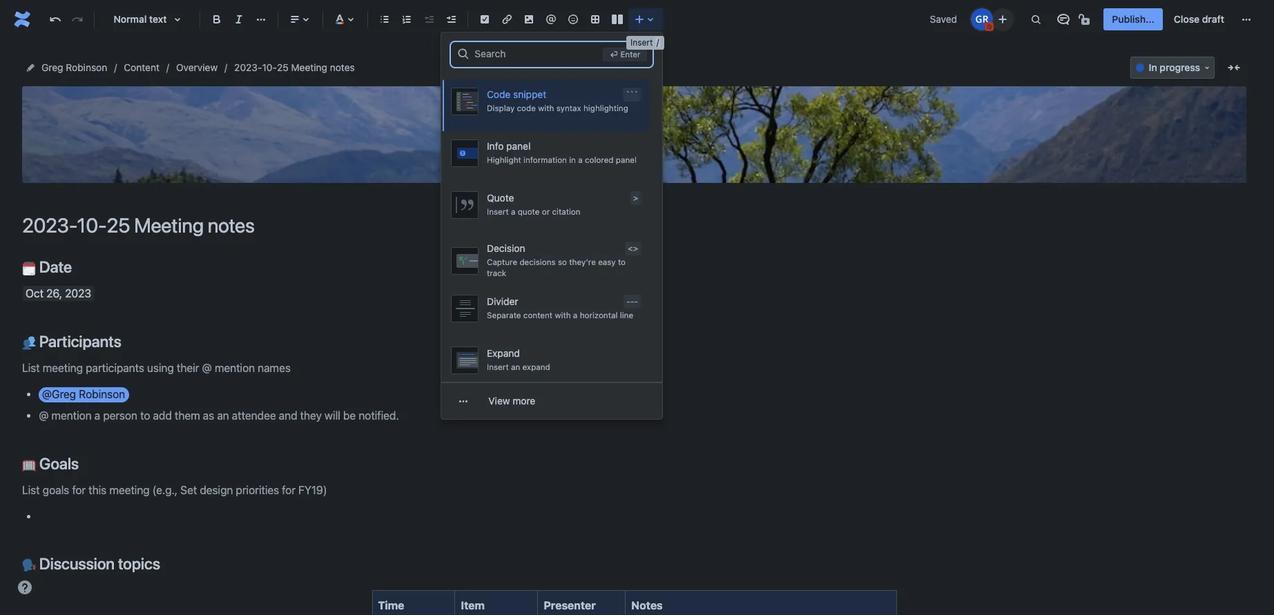 Task type: describe. For each thing, give the bounding box(es) containing it.
or
[[542, 207, 550, 216]]

robinson for greg robinson
[[66, 61, 107, 73]]

1 horizontal spatial panel
[[616, 155, 637, 164]]

date
[[36, 258, 72, 276]]

layouts image
[[609, 11, 626, 28]]

goals
[[36, 454, 79, 473]]

:calendar_spiral: image
[[22, 262, 36, 276]]

snippet
[[513, 88, 547, 100]]

indent tab image
[[443, 11, 459, 28]]

enter
[[620, 50, 641, 59]]

robinson for @greg robinson
[[79, 388, 125, 400]]

2 - from the left
[[631, 297, 635, 306]]

display
[[487, 103, 515, 112]]

participants
[[36, 332, 121, 351]]

separate content with a horizontal line
[[487, 311, 634, 320]]

a inside info panel highlight information in a colored panel
[[578, 155, 583, 164]]

line
[[620, 311, 634, 320]]

⏎
[[610, 50, 618, 59]]

colored
[[585, 155, 614, 164]]

expand insert an expand
[[487, 347, 550, 371]]

bold ⌘b image
[[209, 11, 225, 28]]

1 - from the left
[[627, 297, 631, 306]]

comment icon image
[[1055, 11, 1072, 28]]

info panel highlight information in a colored panel
[[487, 140, 637, 164]]

insert inside expand insert an expand
[[487, 362, 509, 371]]

mention image
[[543, 11, 559, 28]]

quote
[[487, 192, 514, 204]]

2023-10-25 meeting notes link
[[234, 59, 355, 76]]

find and replace image
[[1028, 11, 1044, 28]]

:speaking_head: image
[[22, 559, 36, 573]]

decision
[[487, 242, 525, 254]]

insert for insert /
[[630, 35, 653, 45]]

insert for insert a quote or citation
[[487, 207, 509, 216]]

view more button
[[442, 387, 663, 415]]

1 vertical spatial a
[[511, 207, 516, 216]]

help image
[[17, 579, 33, 596]]

redo ⌘⇧z image
[[69, 11, 86, 28]]

:goal: image
[[22, 458, 36, 472]]

expand
[[487, 347, 520, 359]]

:goal: image
[[22, 458, 36, 472]]

align left image
[[287, 11, 303, 28]]

publish...
[[1112, 13, 1154, 25]]

oct
[[26, 288, 44, 300]]

item
[[461, 599, 485, 612]]

text
[[149, 13, 167, 25]]

expand
[[523, 362, 550, 371]]

overview link
[[176, 59, 218, 76]]

oct 26, 2023
[[26, 288, 91, 300]]

normal
[[114, 13, 147, 25]]

26,
[[46, 288, 62, 300]]

undo ⌘z image
[[47, 11, 64, 28]]

close
[[1174, 13, 1200, 25]]

they're
[[569, 258, 596, 267]]

content
[[124, 61, 159, 73]]

bullet list ⌘⇧8 image
[[376, 11, 393, 28]]

discussion
[[39, 555, 115, 573]]

topics
[[118, 555, 160, 573]]

Give this page a title text field
[[22, 214, 1246, 237]]

insert /
[[630, 35, 659, 45]]

:speaking_head: image
[[22, 559, 36, 573]]

10-
[[262, 61, 277, 73]]

decisions
[[520, 258, 556, 267]]

update header image button
[[584, 117, 684, 152]]

normal text button
[[100, 4, 194, 35]]

normal text
[[114, 13, 167, 25]]

citation
[[552, 207, 581, 216]]

>
[[633, 193, 638, 202]]

divider
[[487, 295, 519, 307]]

2023-10-25 meeting notes
[[234, 61, 355, 73]]



Task type: locate. For each thing, give the bounding box(es) containing it.
content
[[524, 311, 553, 320]]

robinson right "@greg" in the bottom of the page
[[79, 388, 125, 400]]

<>
[[628, 244, 638, 253]]

emoji image
[[565, 11, 581, 28]]

with right code
[[538, 103, 554, 112]]

greg robinson
[[41, 61, 107, 73]]

:calendar_spiral: image
[[22, 262, 36, 276]]

a
[[578, 155, 583, 164], [511, 207, 516, 216], [573, 311, 578, 320]]

1 horizontal spatial a
[[573, 311, 578, 320]]

confluence image
[[11, 8, 33, 30], [11, 8, 33, 30]]

with for code snippet
[[538, 103, 554, 112]]

separate
[[487, 311, 521, 320]]

1 vertical spatial insert
[[487, 207, 509, 216]]

tooltip
[[626, 34, 665, 47]]

search field
[[475, 41, 598, 66]]

publish... button
[[1104, 8, 1163, 30]]

3 - from the left
[[635, 297, 638, 306]]

1 horizontal spatial with
[[555, 311, 571, 320]]

view
[[488, 395, 510, 407]]

track
[[487, 269, 507, 278]]

horizontal
[[580, 311, 618, 320]]

a left horizontal
[[573, 311, 578, 320]]

insert down quote
[[487, 207, 509, 216]]

draft
[[1202, 13, 1224, 25]]

robinson inside "greg robinson" link
[[66, 61, 107, 73]]

0 vertical spatial panel
[[507, 140, 531, 152]]

greg robinson link
[[41, 59, 107, 76]]

1 vertical spatial panel
[[616, 155, 637, 164]]

outdent ⇧tab image
[[421, 11, 437, 28]]

more formatting image
[[253, 11, 269, 28]]

easy
[[598, 258, 616, 267]]

invite to edit image
[[995, 11, 1011, 27]]

make page fixed-width image
[[1226, 59, 1242, 76]]

insert left /
[[630, 35, 653, 45]]

header
[[622, 140, 652, 151]]

insert a quote or citation
[[487, 207, 581, 216]]

0 vertical spatial with
[[538, 103, 554, 112]]

code
[[517, 103, 536, 112]]

table image
[[587, 11, 604, 28]]

@greg robinson
[[42, 388, 125, 400]]

view more
[[488, 395, 535, 407]]

in
[[569, 155, 576, 164]]

popup element
[[442, 32, 663, 615]]

quote
[[518, 207, 540, 216]]

tooltip containing insert
[[626, 34, 665, 47]]

0 vertical spatial robinson
[[66, 61, 107, 73]]

0 horizontal spatial a
[[511, 207, 516, 216]]

insert
[[630, 35, 653, 45], [487, 207, 509, 216], [487, 362, 509, 371]]

image
[[654, 140, 680, 151]]

panel down the update header image
[[616, 155, 637, 164]]

0 vertical spatial a
[[578, 155, 583, 164]]

saved
[[930, 13, 957, 25]]

1 vertical spatial robinson
[[79, 388, 125, 400]]

panel up highlight
[[507, 140, 531, 152]]

code snippet
[[487, 88, 547, 100]]

time
[[378, 599, 404, 612]]

add image, video, or file image
[[521, 11, 537, 28]]

with right content
[[555, 311, 571, 320]]

⏎ enter
[[610, 50, 641, 59]]

update header image
[[588, 140, 680, 151]]

0 horizontal spatial with
[[538, 103, 554, 112]]

advanced search image
[[457, 47, 471, 61]]

close draft
[[1174, 13, 1224, 25]]

25
[[277, 61, 289, 73]]

link image
[[499, 11, 515, 28]]

2023-
[[234, 61, 262, 73]]

capture
[[487, 258, 518, 267]]

---
[[627, 297, 638, 306]]

robinson
[[66, 61, 107, 73], [79, 388, 125, 400]]

info
[[487, 140, 504, 152]]

more image
[[1238, 11, 1255, 28]]

2 horizontal spatial a
[[578, 155, 583, 164]]

code
[[487, 88, 511, 100]]

greg
[[41, 61, 63, 73]]

action item image
[[476, 11, 493, 28]]

to
[[618, 258, 626, 267]]

robinson right greg
[[66, 61, 107, 73]]

overview
[[176, 61, 218, 73]]

insert down expand
[[487, 362, 509, 371]]

2023
[[65, 288, 91, 300]]

so
[[558, 258, 567, 267]]

close draft button
[[1166, 8, 1233, 30]]

with
[[538, 103, 554, 112], [555, 311, 571, 320]]

meeting
[[291, 61, 327, 73]]

2 vertical spatial a
[[573, 311, 578, 320]]

more
[[513, 395, 535, 407]]

content link
[[124, 59, 159, 76]]

move this page image
[[25, 62, 36, 73]]

@greg
[[42, 388, 76, 400]]

discussion topics
[[36, 555, 160, 573]]

0 vertical spatial insert
[[630, 35, 653, 45]]

1 vertical spatial with
[[555, 311, 571, 320]]

notes
[[330, 61, 355, 73]]

```
[[626, 90, 638, 99]]

update
[[588, 140, 620, 151]]

greg robinson image
[[971, 8, 993, 30]]

a left quote
[[511, 207, 516, 216]]

an
[[511, 362, 520, 371]]

2 vertical spatial insert
[[487, 362, 509, 371]]

robinson inside main content area, start typing to enter text. text field
[[79, 388, 125, 400]]

/
[[657, 35, 659, 45]]

no restrictions image
[[1078, 11, 1094, 28]]

syntax
[[557, 103, 581, 112]]

:busts_in_silhouette: image
[[22, 336, 36, 350], [22, 336, 36, 350]]

numbered list ⌘⇧7 image
[[398, 11, 415, 28]]

presenter
[[544, 599, 596, 612]]

italic ⌘i image
[[231, 11, 247, 28]]

panel
[[507, 140, 531, 152], [616, 155, 637, 164]]

with for divider
[[555, 311, 571, 320]]

-
[[627, 297, 631, 306], [631, 297, 635, 306], [635, 297, 638, 306]]

highlight
[[487, 155, 521, 164]]

display code with syntax highlighting
[[487, 103, 629, 112]]

0 horizontal spatial panel
[[507, 140, 531, 152]]

a right in
[[578, 155, 583, 164]]

notes
[[631, 599, 663, 612]]

highlighting
[[584, 103, 629, 112]]

Main content area, start typing to enter text. text field
[[22, 258, 1246, 615]]

information
[[524, 155, 567, 164]]

capture decisions so they're easy to track
[[487, 258, 626, 278]]



Task type: vqa. For each thing, say whether or not it's contained in the screenshot.
Invite
no



